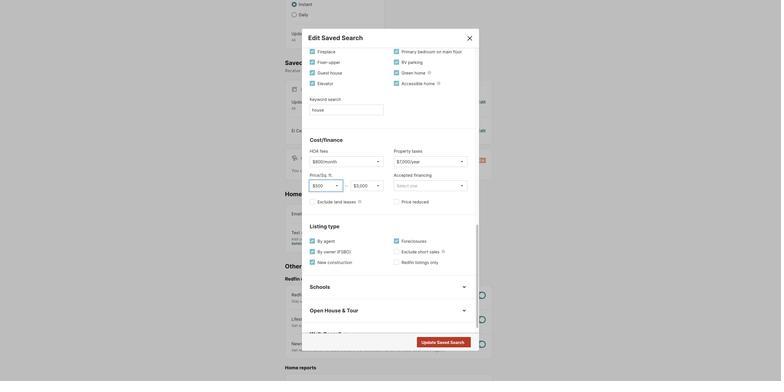 Task type: describe. For each thing, give the bounding box(es) containing it.
by for by agent
[[318, 239, 323, 244]]

open house & tour link
[[310, 307, 468, 315]]

fixer-
[[318, 60, 329, 65]]

notifications
[[315, 68, 339, 73]]

by agent
[[318, 239, 335, 244]]

connect
[[425, 299, 439, 304]]

daily
[[299, 12, 308, 17]]

stay
[[292, 299, 299, 304]]

property
[[394, 149, 411, 154]]

(fsbo)
[[337, 249, 351, 255]]

schools
[[310, 284, 330, 290]]

for sale
[[301, 87, 321, 92]]

ft.
[[329, 173, 333, 178]]

can
[[300, 168, 307, 173]]

tips,
[[357, 324, 364, 328]]

home for home reports
[[285, 365, 298, 371]]

get inside newsletter from my agent get notified about the latest trends in the real estate market from your local redfin agent.
[[292, 348, 298, 353]]

short
[[418, 249, 428, 255]]

primary bedroom on main floor
[[402, 49, 462, 54]]

a
[[403, 299, 405, 304]]

cerrito
[[296, 128, 310, 133]]

walk score® link
[[310, 331, 468, 338]]

accessible
[[402, 81, 423, 86]]

redfin's
[[324, 299, 338, 304]]

type
[[328, 224, 340, 230]]

trends
[[341, 348, 352, 353]]

list box for hoa fees
[[310, 156, 384, 167]]

tours
[[304, 191, 319, 198]]

market
[[383, 348, 394, 353]]

redfin for redfin news stay up to date on redfin's tools and features, how to buy or sell a home, and connect with an agent.
[[292, 292, 304, 298]]

& inside lifestyle & tips get local insights, home improvement tips, style and design resources.
[[309, 317, 312, 322]]

keyword search
[[310, 97, 341, 102]]

redfin for redfin listings only
[[402, 260, 414, 265]]

edit for update types
[[478, 100, 486, 105]]

list box for property taxes
[[394, 156, 468, 167]]

add your phone number in
[[292, 237, 338, 241]]

redfin listings only
[[402, 260, 438, 265]]

local inside newsletter from my agent get notified about the latest trends in the real estate market from your local redfin agent.
[[413, 348, 421, 353]]

tools
[[339, 299, 347, 304]]

always
[[358, 211, 372, 216]]

improvement
[[334, 324, 356, 328]]

1 vertical spatial from
[[395, 348, 403, 353]]

about
[[313, 348, 323, 353]]

floor
[[453, 49, 462, 54]]

estate
[[371, 348, 382, 353]]

for for for rent
[[301, 156, 309, 161]]

your inside saved searches receive timely notifications based on your preferred search filters.
[[359, 68, 368, 73]]

schools link
[[310, 283, 468, 291]]

1 update types all from the top
[[292, 31, 318, 42]]

price reduced
[[402, 199, 429, 205]]

text (sms)
[[292, 230, 313, 235]]

other emails
[[285, 263, 322, 270]]

sell
[[396, 299, 402, 304]]

fixer-upper
[[318, 60, 340, 65]]

real
[[363, 348, 370, 353]]

taxes
[[412, 149, 423, 154]]

add
[[292, 237, 299, 241]]

tour
[[347, 308, 358, 314]]

in inside newsletter from my agent get notified about the latest trends in the real estate market from your local redfin agent.
[[353, 348, 356, 353]]

text
[[292, 230, 300, 235]]

emails for no emails
[[444, 128, 457, 133]]

update saved search button
[[417, 337, 471, 348]]

agent. inside redfin news stay up to date on redfin's tools and features, how to buy or sell a home, and connect with an agent.
[[454, 299, 464, 304]]

updates
[[301, 276, 320, 282]]

no for no results
[[444, 340, 449, 345]]

accessible home
[[402, 81, 435, 86]]

2 to from the left
[[380, 299, 383, 304]]

searches inside saved searches receive timely notifications based on your preferred search filters.
[[304, 59, 332, 66]]

el cerrito test 1
[[292, 128, 322, 133]]

house
[[325, 308, 341, 314]]

search inside saved searches receive timely notifications based on your preferred search filters.
[[388, 68, 402, 73]]

new
[[318, 260, 327, 265]]

saved up fireplace
[[322, 34, 340, 42]]

searching
[[366, 168, 385, 173]]

timely
[[302, 68, 313, 73]]

latest
[[330, 348, 340, 353]]

rent
[[310, 156, 321, 161]]

exclude short sales
[[402, 249, 440, 255]]

rv
[[402, 60, 407, 65]]

edit button for no emails
[[478, 128, 486, 134]]

edit button for update types
[[478, 99, 486, 111]]

on inside redfin news stay up to date on redfin's tools and features, how to buy or sell a home, and connect with an agent.
[[319, 299, 323, 304]]

preferred
[[369, 68, 387, 73]]

redfin for redfin updates
[[285, 276, 300, 282]]

list box for accepted financing
[[394, 181, 468, 191]]

get inside lifestyle & tips get local insights, home improvement tips, style and design resources.
[[292, 324, 298, 328]]

no results button
[[437, 338, 470, 348]]

on inside edit saved search dialog
[[437, 49, 442, 54]]

home inside lifestyle & tips get local insights, home improvement tips, style and design resources.
[[323, 324, 333, 328]]

on right the 'always'
[[373, 211, 378, 216]]

settings
[[292, 241, 307, 246]]

by owner (fsbo)
[[318, 249, 351, 255]]

search for edit saved search
[[342, 34, 363, 42]]

account settings link
[[292, 237, 353, 246]]

home for accessible home
[[424, 81, 435, 86]]

score®
[[324, 331, 342, 338]]

newsletter
[[292, 341, 313, 347]]

elevator
[[318, 81, 333, 86]]

—
[[345, 184, 349, 188]]

listing
[[310, 224, 327, 230]]

insights,
[[308, 324, 322, 328]]

0 vertical spatial in
[[334, 237, 337, 241]]

house
[[330, 70, 342, 76]]

you
[[292, 168, 299, 173]]

date
[[310, 299, 318, 304]]

2 all from the top
[[292, 106, 296, 111]]

financing
[[414, 173, 432, 178]]

you can create saved searches while searching for rentals .
[[292, 168, 407, 173]]

new construction
[[318, 260, 352, 265]]

news
[[305, 292, 316, 298]]

1 vertical spatial update
[[292, 100, 306, 105]]

design
[[382, 324, 393, 328]]

cost/finance
[[310, 137, 343, 143]]

exclude land leases
[[318, 199, 356, 205]]

and inside lifestyle & tips get local insights, home improvement tips, style and design resources.
[[375, 324, 381, 328]]

local inside lifestyle & tips get local insights, home improvement tips, style and design resources.
[[299, 324, 307, 328]]

by for by owner (fsbo)
[[318, 249, 323, 255]]

account
[[338, 237, 353, 241]]



Task type: vqa. For each thing, say whether or not it's contained in the screenshot.
right MA
no



Task type: locate. For each thing, give the bounding box(es) containing it.
1 all from the top
[[292, 38, 296, 42]]

1 horizontal spatial &
[[342, 308, 346, 314]]

Instant radio
[[292, 2, 297, 7]]

0 vertical spatial search
[[388, 68, 402, 73]]

1 vertical spatial &
[[309, 317, 312, 322]]

0 horizontal spatial emails
[[303, 263, 322, 270]]

on
[[437, 49, 442, 54], [353, 68, 358, 73], [373, 211, 378, 216], [319, 299, 323, 304]]

agent inside edit saved search dialog
[[324, 239, 335, 244]]

0 vertical spatial home
[[415, 70, 426, 76]]

for left sale
[[301, 87, 309, 92]]

with
[[440, 299, 447, 304]]

home for green home
[[415, 70, 426, 76]]

2 vertical spatial your
[[404, 348, 412, 353]]

0 horizontal spatial in
[[334, 237, 337, 241]]

on right date on the bottom left of page
[[319, 299, 323, 304]]

update left no results button
[[422, 340, 436, 345]]

keyword
[[310, 97, 327, 102]]

update types all down for sale
[[292, 100, 318, 111]]

1 vertical spatial for
[[301, 156, 309, 161]]

all down daily radio
[[292, 38, 296, 42]]

home,
[[406, 299, 417, 304]]

resources.
[[394, 324, 412, 328]]

0 horizontal spatial local
[[299, 324, 307, 328]]

redfin
[[402, 260, 414, 265], [285, 276, 300, 282], [292, 292, 304, 298], [422, 348, 433, 353]]

types down daily
[[307, 31, 318, 36]]

1 vertical spatial home
[[285, 365, 298, 371]]

0 vertical spatial exclude
[[318, 199, 333, 205]]

fireplace
[[318, 49, 335, 54]]

get
[[292, 324, 298, 328], [292, 348, 298, 353]]

on inside saved searches receive timely notifications based on your preferred search filters.
[[353, 68, 358, 73]]

0 vertical spatial types
[[307, 31, 318, 36]]

1 vertical spatial no
[[444, 340, 449, 345]]

1 horizontal spatial emails
[[444, 128, 457, 133]]

green home
[[402, 70, 426, 76]]

saved inside saved searches receive timely notifications based on your preferred search filters.
[[285, 59, 303, 66]]

saved up receive
[[285, 59, 303, 66]]

1 vertical spatial types
[[307, 100, 318, 105]]

2 home from the top
[[285, 365, 298, 371]]

bedroom
[[418, 49, 435, 54]]

1 types from the top
[[307, 31, 318, 36]]

1 horizontal spatial exclude
[[402, 249, 417, 255]]

e.g. office, balcony, modern text field
[[312, 107, 381, 113]]

None checkbox
[[469, 316, 486, 324], [469, 341, 486, 348], [469, 316, 486, 324], [469, 341, 486, 348]]

land
[[334, 199, 342, 205]]

saved
[[322, 34, 340, 42], [285, 59, 303, 66], [322, 168, 334, 173], [437, 340, 450, 345]]

0 vertical spatial for
[[301, 87, 309, 92]]

None checkbox
[[469, 292, 486, 299]]

and right tools
[[348, 299, 355, 304]]

0 horizontal spatial &
[[309, 317, 312, 322]]

search
[[388, 68, 402, 73], [328, 97, 341, 102]]

test
[[311, 128, 319, 133]]

0 vertical spatial agent
[[324, 239, 335, 244]]

0 horizontal spatial search
[[328, 97, 341, 102]]

2 vertical spatial edit
[[478, 128, 486, 133]]

0 vertical spatial agent.
[[454, 299, 464, 304]]

2 update types all from the top
[[292, 100, 318, 111]]

by
[[318, 239, 323, 244], [318, 249, 323, 255]]

search left green
[[388, 68, 402, 73]]

accepted financing
[[394, 173, 432, 178]]

instant
[[299, 2, 312, 7]]

2 vertical spatial home
[[323, 324, 333, 328]]

leases
[[344, 199, 356, 205]]

1 vertical spatial get
[[292, 348, 298, 353]]

redfin updates
[[285, 276, 320, 282]]

agent
[[324, 239, 335, 244], [331, 341, 343, 347]]

phone
[[308, 237, 319, 241]]

to
[[306, 299, 309, 304], [380, 299, 383, 304]]

2 get from the top
[[292, 348, 298, 353]]

1 vertical spatial exclude
[[402, 249, 417, 255]]

1 edit button from the top
[[478, 99, 486, 111]]

1 vertical spatial agent
[[331, 341, 343, 347]]

list box
[[310, 156, 384, 167], [394, 156, 468, 167], [310, 181, 343, 191], [351, 181, 384, 191], [394, 181, 468, 191]]

sales
[[430, 249, 440, 255]]

get down lifestyle
[[292, 324, 298, 328]]

no inside button
[[444, 340, 449, 345]]

1 horizontal spatial your
[[359, 68, 368, 73]]

walk
[[310, 331, 322, 338]]

2 vertical spatial update
[[422, 340, 436, 345]]

filters.
[[403, 68, 415, 73]]

1 vertical spatial search
[[328, 97, 341, 102]]

home up "accessible home"
[[415, 70, 426, 76]]

green
[[402, 70, 413, 76]]

for left rent
[[301, 156, 309, 161]]

update down daily radio
[[292, 31, 306, 36]]

1 vertical spatial agent.
[[434, 348, 445, 353]]

0 vertical spatial &
[[342, 308, 346, 314]]

0 vertical spatial get
[[292, 324, 298, 328]]

0 vertical spatial emails
[[444, 128, 457, 133]]

hoa
[[310, 149, 319, 154]]

1 horizontal spatial search
[[450, 340, 465, 345]]

0 vertical spatial all
[[292, 38, 296, 42]]

on right based
[[353, 68, 358, 73]]

for
[[386, 168, 392, 173]]

1 horizontal spatial to
[[380, 299, 383, 304]]

edit saved search dialog
[[302, 0, 479, 351]]

and right home, in the right of the page
[[418, 299, 424, 304]]

1 vertical spatial edit
[[478, 100, 486, 105]]

owner
[[324, 249, 336, 255]]

search inside button
[[450, 340, 465, 345]]

1 for from the top
[[301, 87, 309, 92]]

update types all down daily
[[292, 31, 318, 42]]

0 vertical spatial edit button
[[478, 99, 486, 111]]

home
[[285, 191, 302, 198], [285, 365, 298, 371]]

your left preferred
[[359, 68, 368, 73]]

on left main
[[437, 49, 442, 54]]

or
[[392, 299, 395, 304]]

el
[[292, 128, 295, 133]]

0 horizontal spatial agent.
[[434, 348, 445, 353]]

1 get from the top
[[292, 324, 298, 328]]

saved right create
[[322, 168, 334, 173]]

all up el on the top of page
[[292, 106, 296, 111]]

agent up latest at the left bottom
[[331, 341, 343, 347]]

exclude left land
[[318, 199, 333, 205]]

price/sq. ft.
[[310, 173, 333, 178]]

0 vertical spatial edit
[[308, 34, 320, 42]]

all
[[292, 38, 296, 42], [292, 106, 296, 111]]

home left reports
[[285, 365, 298, 371]]

edit
[[308, 34, 320, 42], [478, 100, 486, 105], [478, 128, 486, 133]]

1 vertical spatial search
[[450, 340, 465, 345]]

update
[[292, 31, 306, 36], [292, 100, 306, 105], [422, 340, 436, 345]]

1 horizontal spatial and
[[375, 324, 381, 328]]

list box up financing
[[394, 156, 468, 167]]

& inside edit saved search dialog
[[342, 308, 346, 314]]

0 horizontal spatial searches
[[304, 59, 332, 66]]

2 by from the top
[[318, 249, 323, 255]]

1 by from the top
[[318, 239, 323, 244]]

1 vertical spatial your
[[300, 237, 307, 241]]

for rent
[[301, 156, 321, 161]]

from up "about"
[[314, 341, 323, 347]]

update inside button
[[422, 340, 436, 345]]

your inside newsletter from my agent get notified about the latest trends in the real estate market from your local redfin agent.
[[404, 348, 412, 353]]

update types all
[[292, 31, 318, 42], [292, 100, 318, 111]]

1 horizontal spatial the
[[357, 348, 362, 353]]

edit saved search element
[[308, 34, 460, 42]]

1 vertical spatial update types all
[[292, 100, 318, 111]]

edit inside dialog
[[308, 34, 320, 42]]

agent. down update saved search
[[434, 348, 445, 353]]

to right up
[[306, 299, 309, 304]]

the down my
[[324, 348, 329, 353]]

1 vertical spatial emails
[[303, 263, 322, 270]]

the left real
[[357, 348, 362, 353]]

1 horizontal spatial search
[[388, 68, 402, 73]]

0 vertical spatial no
[[438, 128, 443, 133]]

0 horizontal spatial no
[[438, 128, 443, 133]]

number
[[320, 237, 333, 241]]

based
[[340, 68, 352, 73]]

1 horizontal spatial local
[[413, 348, 421, 353]]

list box down financing
[[394, 181, 468, 191]]

edit for no emails
[[478, 128, 486, 133]]

home for home tours
[[285, 191, 302, 198]]

emails for other emails
[[303, 263, 322, 270]]

listings
[[415, 260, 429, 265]]

types
[[307, 31, 318, 36], [307, 100, 318, 105]]

exclude down the foreclosures
[[402, 249, 417, 255]]

list box down while
[[351, 181, 384, 191]]

1 horizontal spatial from
[[395, 348, 403, 353]]

0 vertical spatial your
[[359, 68, 368, 73]]

1 vertical spatial searches
[[335, 168, 353, 173]]

redfin down update saved search
[[422, 348, 433, 353]]

searches right ft.
[[335, 168, 353, 173]]

1 horizontal spatial searches
[[335, 168, 353, 173]]

home right accessible
[[424, 81, 435, 86]]

my
[[324, 341, 330, 347]]

in right trends
[[353, 348, 356, 353]]

1 vertical spatial edit button
[[478, 128, 486, 134]]

features,
[[356, 299, 371, 304]]

redfin up stay
[[292, 292, 304, 298]]

no emails
[[438, 128, 457, 133]]

to left buy
[[380, 299, 383, 304]]

redfin inside newsletter from my agent get notified about the latest trends in the real estate market from your local redfin agent.
[[422, 348, 433, 353]]

accepted
[[394, 173, 413, 178]]

0 vertical spatial searches
[[304, 59, 332, 66]]

redfin down other
[[285, 276, 300, 282]]

redfin news stay up to date on redfin's tools and features, how to buy or sell a home, and connect with an agent.
[[292, 292, 464, 304]]

search up e.g. office, balcony, modern text box
[[328, 97, 341, 102]]

while
[[355, 168, 365, 173]]

2 the from the left
[[357, 348, 362, 353]]

types down for sale
[[307, 100, 318, 105]]

redfin inside redfin news stay up to date on redfin's tools and features, how to buy or sell a home, and connect with an agent.
[[292, 292, 304, 298]]

price
[[402, 199, 412, 205]]

agent.
[[454, 299, 464, 304], [434, 348, 445, 353]]

sale
[[310, 87, 321, 92]]

1 the from the left
[[324, 348, 329, 353]]

1 horizontal spatial in
[[353, 348, 356, 353]]

for for for sale
[[301, 87, 309, 92]]

home reports
[[285, 365, 316, 371]]

list box up the you can create saved searches while searching for rentals .
[[310, 156, 384, 167]]

0 horizontal spatial exclude
[[318, 199, 333, 205]]

0 vertical spatial update
[[292, 31, 306, 36]]

get down newsletter
[[292, 348, 298, 353]]

list box down ft.
[[310, 181, 343, 191]]

and right style at the left bottom of page
[[375, 324, 381, 328]]

1 home from the top
[[285, 191, 302, 198]]

home
[[415, 70, 426, 76], [424, 81, 435, 86], [323, 324, 333, 328]]

in right number
[[334, 237, 337, 241]]

from right market
[[395, 348, 403, 353]]

Daily radio
[[292, 12, 297, 17]]

2 horizontal spatial and
[[418, 299, 424, 304]]

main
[[443, 49, 452, 54]]

0 horizontal spatial to
[[306, 299, 309, 304]]

1 to from the left
[[306, 299, 309, 304]]

0 horizontal spatial and
[[348, 299, 355, 304]]

redfin left listings
[[402, 260, 414, 265]]

0 vertical spatial from
[[314, 341, 323, 347]]

rv parking
[[402, 60, 423, 65]]

searches up guest
[[304, 59, 332, 66]]

agent. right an
[[454, 299, 464, 304]]

listing type
[[310, 224, 340, 230]]

exclude for exclude short sales
[[402, 249, 417, 255]]

(sms)
[[301, 230, 313, 235]]

email
[[292, 211, 302, 216]]

redfin inside edit saved search dialog
[[402, 260, 414, 265]]

1 horizontal spatial no
[[444, 340, 449, 345]]

1 vertical spatial by
[[318, 249, 323, 255]]

agent. inside newsletter from my agent get notified about the latest trends in the real estate market from your local redfin agent.
[[434, 348, 445, 353]]

0 horizontal spatial search
[[342, 34, 363, 42]]

1 vertical spatial home
[[424, 81, 435, 86]]

2 edit button from the top
[[478, 128, 486, 134]]

saved inside button
[[437, 340, 450, 345]]

.
[[406, 168, 407, 173]]

0 vertical spatial local
[[299, 324, 307, 328]]

agent up owner
[[324, 239, 335, 244]]

0 horizontal spatial the
[[324, 348, 329, 353]]

guest house
[[318, 70, 342, 76]]

rentals
[[393, 168, 406, 173]]

0 vertical spatial update types all
[[292, 31, 318, 42]]

update down for sale
[[292, 100, 306, 105]]

1 vertical spatial in
[[353, 348, 356, 353]]

& left tips
[[309, 317, 312, 322]]

& left tour
[[342, 308, 346, 314]]

2 for from the top
[[301, 156, 309, 161]]

0 horizontal spatial from
[[314, 341, 323, 347]]

0 vertical spatial by
[[318, 239, 323, 244]]

search for update saved search
[[450, 340, 465, 345]]

0 vertical spatial home
[[285, 191, 302, 198]]

exclude for exclude land leases
[[318, 199, 333, 205]]

results
[[450, 340, 464, 345]]

home up walk score®
[[323, 324, 333, 328]]

0 vertical spatial search
[[342, 34, 363, 42]]

no for no emails
[[438, 128, 443, 133]]

search inside dialog
[[328, 97, 341, 102]]

reduced
[[413, 199, 429, 205]]

walk score®
[[310, 331, 342, 338]]

always on
[[358, 211, 378, 216]]

in
[[334, 237, 337, 241], [353, 348, 356, 353]]

0 horizontal spatial your
[[300, 237, 307, 241]]

2 horizontal spatial your
[[404, 348, 412, 353]]

edit saved search
[[308, 34, 363, 42]]

agent inside newsletter from my agent get notified about the latest trends in the real estate market from your local redfin agent.
[[331, 341, 343, 347]]

price/sq.
[[310, 173, 328, 178]]

home left tours
[[285, 191, 302, 198]]

1 vertical spatial local
[[413, 348, 421, 353]]

receive
[[285, 68, 300, 73]]

1 vertical spatial all
[[292, 106, 296, 111]]

saved left results
[[437, 340, 450, 345]]

1 horizontal spatial agent.
[[454, 299, 464, 304]]

your up settings
[[300, 237, 307, 241]]

tips
[[313, 317, 320, 322]]

your right market
[[404, 348, 412, 353]]

parking
[[408, 60, 423, 65]]

how
[[372, 299, 379, 304]]

2 types from the top
[[307, 100, 318, 105]]



